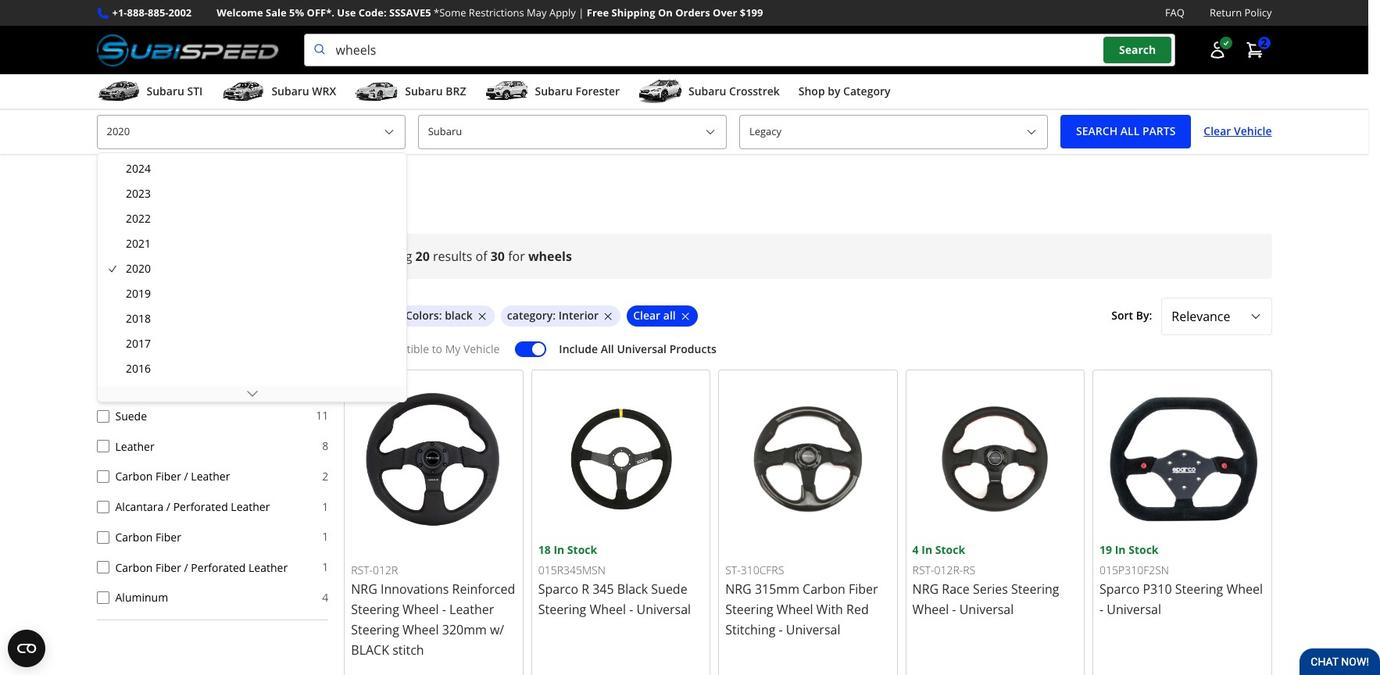 Task type: locate. For each thing, give the bounding box(es) containing it.
2020
[[126, 261, 151, 276]]

:
[[439, 308, 442, 323], [553, 308, 556, 323]]

0 horizontal spatial stock
[[567, 543, 597, 558]]

colors : black
[[406, 308, 473, 323]]

stock for rst-
[[935, 543, 965, 558]]

+1-888-885-2002
[[112, 5, 192, 20]]

2022
[[126, 211, 151, 226]]

3 stock from the left
[[1129, 543, 1159, 558]]

$199
[[740, 5, 763, 20]]

0 horizontal spatial rst-
[[351, 562, 373, 577]]

1 horizontal spatial search
[[1119, 42, 1156, 57]]

1 : from the left
[[439, 308, 442, 323]]

: left black
[[439, 308, 442, 323]]

015r345msn
[[538, 562, 606, 577]]

stock up the 012r-
[[935, 543, 965, 558]]

in right 19
[[1115, 543, 1126, 558]]

rst-012r link
[[344, 370, 523, 675]]

885-
[[148, 5, 168, 20]]

of
[[476, 247, 487, 265]]

19 in stock 015p310f2sn
[[1100, 543, 1169, 577]]

search inside button
[[1119, 42, 1156, 57]]

1 rst- from the left
[[351, 562, 373, 577]]

search button
[[1104, 37, 1172, 63]]

/
[[122, 171, 126, 188]]

group containing 2024
[[101, 156, 403, 675]]

2 rst- from the left
[[913, 562, 934, 577]]

stock inside 18 in stock 015r345msn
[[567, 543, 597, 558]]

stock inside 19 in stock 015p310f2sn
[[1129, 543, 1159, 558]]

all
[[663, 308, 676, 323]]

1 horizontal spatial :
[[553, 308, 556, 323]]

19
[[1100, 543, 1112, 558]]

policy
[[1245, 5, 1272, 20]]

universal
[[617, 342, 667, 357]]

over
[[713, 5, 737, 20]]

list box
[[97, 152, 407, 675]]

1 horizontal spatial stock
[[935, 543, 965, 558]]

rst- inside 4 in stock rst-012r-rs
[[913, 562, 934, 577]]

: for category
[[553, 308, 556, 323]]

in inside 19 in stock 015p310f2sn
[[1115, 543, 1126, 558]]

310cfrs
[[741, 562, 784, 577]]

stock for 015r345msn
[[567, 543, 597, 558]]

1 horizontal spatial rst-
[[913, 562, 934, 577]]

apply
[[549, 5, 576, 20]]

stock up 015r345msn
[[567, 543, 597, 558]]

in right 4
[[922, 543, 933, 558]]

2 in from the left
[[922, 543, 933, 558]]

in for 19
[[1115, 543, 1126, 558]]

in inside 4 in stock rst-012r-rs
[[922, 543, 933, 558]]

return policy link
[[1210, 5, 1272, 21]]

sssave5
[[389, 5, 431, 20]]

off*.
[[307, 5, 335, 20]]

clear
[[633, 308, 661, 323]]

2019
[[126, 286, 151, 301]]

1 horizontal spatial in
[[922, 543, 933, 558]]

+1-
[[112, 5, 127, 20]]

2 : from the left
[[553, 308, 556, 323]]

1 in from the left
[[554, 543, 564, 558]]

1 stock from the left
[[567, 543, 597, 558]]

faq
[[1165, 5, 1185, 20]]

sort by:
[[1112, 308, 1152, 323]]

welcome sale 5% off*. use code: sssave5
[[217, 5, 431, 20]]

option
[[101, 381, 403, 406]]

*some restrictions may apply | free shipping on orders over $199
[[434, 5, 763, 20]]

1 vertical spatial search
[[139, 172, 171, 186]]

3 in from the left
[[1115, 543, 1126, 558]]

0 horizontal spatial search
[[139, 172, 171, 186]]

5%
[[289, 5, 304, 20]]

rs
[[963, 562, 976, 577]]

rst-
[[351, 562, 373, 577], [913, 562, 934, 577]]

stock
[[567, 543, 597, 558], [935, 543, 965, 558], [1129, 543, 1159, 558]]

0 horizontal spatial :
[[439, 308, 442, 323]]

0 horizontal spatial in
[[554, 543, 564, 558]]

search
[[1119, 42, 1156, 57], [139, 172, 171, 186]]

search for search results
[[139, 172, 171, 186]]

include
[[559, 342, 598, 357]]

0 vertical spatial search
[[1119, 42, 1156, 57]]

showing
[[363, 247, 412, 265]]

group
[[101, 156, 403, 675]]

: left interior
[[553, 308, 556, 323]]

in for 4
[[922, 543, 933, 558]]

use
[[337, 5, 356, 20]]

stock inside 4 in stock rst-012r-rs
[[935, 543, 965, 558]]

search results
[[139, 172, 208, 186]]

faq link
[[1165, 5, 1185, 21]]

012r
[[373, 562, 398, 577]]

2 horizontal spatial stock
[[1129, 543, 1159, 558]]

in inside 18 in stock 015r345msn
[[554, 543, 564, 558]]

showing 20 results of 30 for wheels
[[363, 247, 572, 265]]

2017
[[126, 336, 151, 351]]

in
[[554, 543, 564, 558], [922, 543, 933, 558], [1115, 543, 1126, 558]]

stock up 015p310f2sn
[[1129, 543, 1159, 558]]

: for colors
[[439, 308, 442, 323]]

2018
[[126, 311, 151, 326]]

in right 18
[[554, 543, 564, 558]]

2 stock from the left
[[935, 543, 965, 558]]

list box containing 2024
[[97, 152, 407, 675]]

2 horizontal spatial in
[[1115, 543, 1126, 558]]



Task type: describe. For each thing, give the bounding box(es) containing it.
st-310cfrs
[[725, 562, 784, 577]]

open widget image
[[8, 630, 45, 667]]

*some
[[434, 5, 466, 20]]

012r-
[[934, 562, 963, 577]]

sale
[[266, 5, 287, 20]]

|
[[579, 5, 584, 20]]

2021
[[126, 236, 151, 251]]

18 in stock 015r345msn
[[538, 543, 606, 577]]

2016
[[126, 361, 151, 376]]

wheels
[[528, 247, 572, 265]]

all
[[601, 342, 614, 357]]

4
[[913, 543, 919, 558]]

return policy
[[1210, 5, 1272, 20]]

2023
[[126, 186, 151, 201]]

clear all
[[633, 308, 676, 323]]

+1-888-885-2002 link
[[112, 5, 192, 21]]

free
[[587, 5, 609, 20]]

colors
[[406, 308, 439, 323]]

shipping
[[612, 5, 655, 20]]

search for search
[[1119, 42, 1156, 57]]

results
[[173, 172, 208, 186]]

orders
[[675, 5, 710, 20]]

search input field
[[304, 34, 1175, 67]]

015p310f2sn
[[1100, 562, 1169, 577]]

2002
[[168, 5, 192, 20]]

stock for 015p310f2sn
[[1129, 543, 1159, 558]]

30
[[491, 247, 505, 265]]

888-
[[127, 5, 148, 20]]

2 button
[[1238, 34, 1272, 66]]

products
[[670, 342, 717, 357]]

on
[[658, 5, 673, 20]]

include all universal products
[[559, 342, 717, 357]]

sort
[[1112, 308, 1133, 323]]

welcome
[[217, 5, 263, 20]]

st-
[[725, 562, 741, 577]]

for
[[508, 247, 525, 265]]

2024
[[126, 161, 151, 176]]

results
[[433, 247, 472, 265]]

4 in stock rst-012r-rs
[[913, 543, 976, 577]]

category : interior
[[507, 308, 599, 323]]

return
[[1210, 5, 1242, 20]]

restrictions
[[469, 5, 524, 20]]

category
[[507, 308, 553, 323]]

code:
[[359, 5, 387, 20]]

in for 18
[[554, 543, 564, 558]]

interior
[[559, 308, 599, 323]]

2020 option
[[101, 256, 403, 281]]

by:
[[1136, 308, 1152, 323]]

rst-012r
[[351, 562, 398, 577]]

black
[[445, 308, 473, 323]]

st-310cfrs link
[[718, 370, 898, 675]]

may
[[527, 5, 547, 20]]

2
[[1261, 35, 1267, 50]]

20
[[416, 247, 430, 265]]

18
[[538, 543, 551, 558]]



Task type: vqa. For each thing, say whether or not it's contained in the screenshot.
RST-012R link at left
yes



